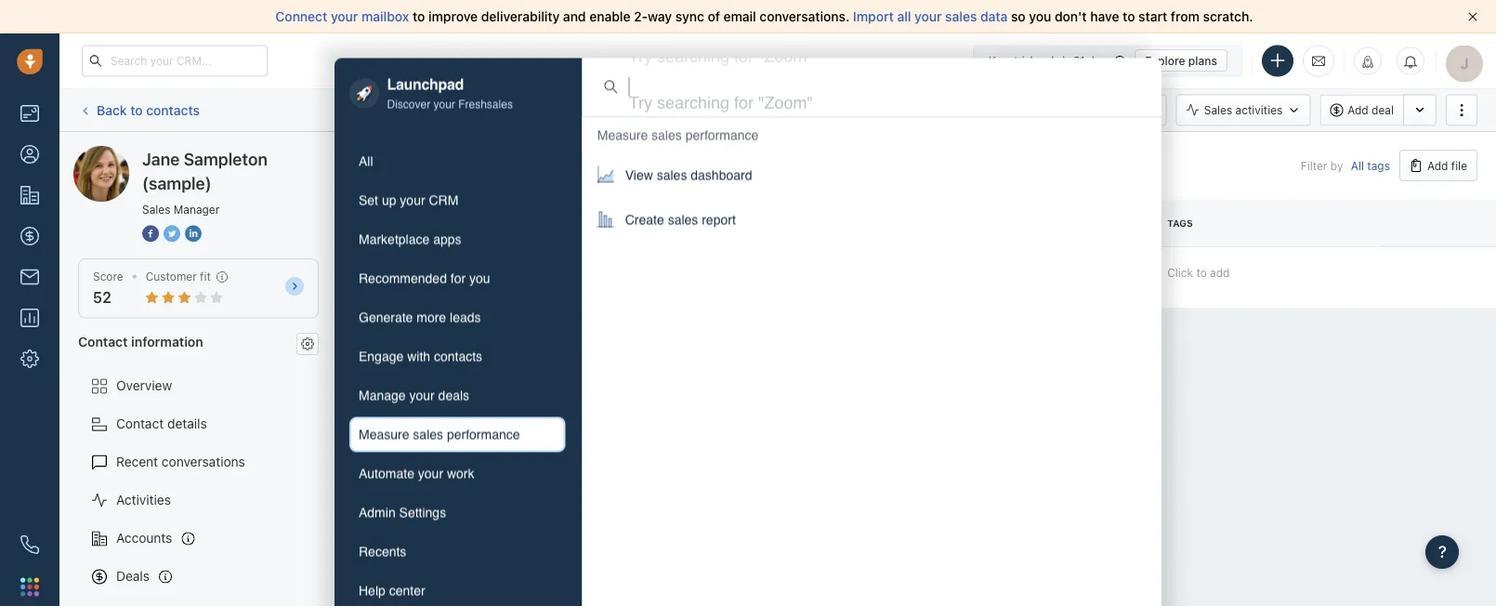 Task type: locate. For each thing, give the bounding box(es) containing it.
try left updates
[[629, 86, 653, 105]]

0 vertical spatial try searching for "zoom"
[[629, 39, 813, 58]]

contact
[[78, 334, 128, 349], [116, 416, 164, 431]]

0 vertical spatial contact
[[78, 334, 128, 349]]

your trial ends in 21 days
[[988, 54, 1110, 66]]

contacts down search your crm... text box
[[146, 102, 200, 117]]

measure for list of options list box on the top of the page
[[597, 128, 648, 143]]

information
[[131, 334, 203, 349]]

0 vertical spatial contacts
[[146, 102, 200, 117]]

try
[[629, 39, 653, 58], [629, 86, 653, 105]]

mng settings image
[[301, 337, 314, 350]]

recommended for you
[[359, 271, 491, 286]]

generate
[[359, 310, 413, 325]]

0 vertical spatial click
[[795, 103, 821, 116]]

activities
[[1236, 104, 1283, 117]]

0 vertical spatial searching
[[657, 39, 730, 58]]

updates
[[695, 103, 740, 116]]

"zoom"
[[759, 39, 813, 58], [759, 86, 813, 105]]

your
[[331, 9, 358, 24], [915, 9, 942, 24], [434, 98, 455, 111], [400, 193, 425, 208], [409, 388, 435, 403], [418, 466, 443, 481]]

generate more leads button
[[350, 300, 566, 335]]

connect your mailbox link
[[276, 9, 413, 24]]

jane
[[142, 149, 180, 169]]

1 vertical spatial contacts
[[434, 349, 483, 364]]

add left deal
[[1348, 104, 1369, 117]]

(sample)
[[142, 173, 212, 193]]

52
[[93, 289, 111, 306]]

measure for measure sales performance button
[[359, 427, 409, 442]]

measure sales performance inside list of options list box
[[597, 128, 759, 143]]

1 vertical spatial click
[[1168, 266, 1194, 279]]

sales left activities
[[1205, 104, 1233, 117]]

measure inside measure sales performance heading
[[597, 128, 648, 143]]

1 vertical spatial you
[[470, 271, 491, 286]]

1 vertical spatial try
[[629, 86, 653, 105]]

plans
[[1189, 54, 1218, 67]]

contacts down generate more leads button
[[434, 349, 483, 364]]

0 horizontal spatial sales
[[142, 203, 171, 216]]

facebook circled image
[[142, 223, 159, 243]]

sales for sales activities
[[1205, 104, 1233, 117]]

for down email
[[734, 39, 754, 58]]

scratch.
[[1204, 9, 1254, 24]]

0 vertical spatial try
[[629, 39, 653, 58]]

1 vertical spatial add
[[1428, 159, 1449, 172]]

contacts inside "button"
[[434, 349, 483, 364]]

owner
[[704, 218, 741, 229]]

leads
[[450, 310, 481, 325]]

filter
[[1301, 159, 1328, 172]]

for
[[734, 39, 754, 58], [734, 86, 754, 105], [451, 271, 466, 286]]

sales for sales manager
[[142, 203, 171, 216]]

way
[[648, 9, 672, 24]]

your left mailbox
[[331, 9, 358, 24]]

1 vertical spatial try searching for "zoom"
[[629, 86, 813, 105]]

try down 2-
[[629, 39, 653, 58]]

don't
[[1055, 9, 1087, 24]]

sales activities button
[[1177, 94, 1320, 126], [1177, 94, 1311, 126]]

your inside launchpad discover your freshsales
[[434, 98, 455, 111]]

to
[[413, 9, 425, 24], [1123, 9, 1136, 24], [130, 102, 143, 117], [824, 103, 835, 116], [1197, 266, 1207, 279], [427, 269, 438, 282], [504, 269, 514, 282]]

linkedin circled image
[[185, 223, 202, 243]]

deliverability
[[481, 9, 560, 24]]

explore
[[1145, 54, 1186, 67]]

measure sales performance button
[[350, 417, 566, 452]]

close image
[[1469, 12, 1478, 21]]

measure sales performance
[[597, 128, 759, 143], [597, 128, 759, 143], [359, 427, 520, 442]]

measure sales performance inside button
[[359, 427, 520, 442]]

searching down sync
[[657, 39, 730, 58]]

0 horizontal spatial contacts
[[146, 102, 200, 117]]

1 "zoom" from the top
[[759, 39, 813, 58]]

contact up recent
[[116, 416, 164, 431]]

view sales dashboard
[[625, 168, 752, 182]]

updates available. click to refresh.
[[695, 103, 878, 116]]

0 vertical spatial add
[[1348, 104, 1369, 117]]

marketplace
[[359, 232, 430, 247]]

0 horizontal spatial add
[[1348, 104, 1369, 117]]

0 vertical spatial "zoom"
[[759, 39, 813, 58]]

apps
[[433, 232, 462, 247]]

1 vertical spatial contact
[[116, 416, 164, 431]]

email
[[724, 9, 757, 24]]

for left files
[[451, 271, 466, 286]]

available.
[[743, 103, 792, 116]]

to right mailbox
[[413, 9, 425, 24]]

all tags link
[[1352, 159, 1391, 172]]

performance inside heading
[[686, 128, 759, 143]]

explore plans
[[1145, 54, 1218, 67]]

recents button
[[350, 534, 566, 569]]

discover
[[387, 98, 431, 111]]

all
[[359, 154, 373, 169], [1352, 159, 1365, 172]]

performance inside button
[[447, 427, 520, 442]]

1 horizontal spatial add
[[1428, 159, 1449, 172]]

sales activities
[[1205, 104, 1283, 117]]

start
[[1139, 9, 1168, 24]]

measure inside measure sales performance button
[[359, 427, 409, 442]]

contact down '52' 'button'
[[78, 334, 128, 349]]

tags
[[1168, 218, 1194, 228]]

2 "zoom" from the top
[[759, 86, 813, 105]]

1 horizontal spatial contacts
[[434, 349, 483, 364]]

updates available. click to refresh. link
[[669, 92, 888, 127]]

tab list
[[350, 144, 566, 606]]

conversations.
[[760, 9, 850, 24]]

details
[[167, 416, 207, 431]]

1 try searching for "zoom" from the top
[[629, 39, 813, 58]]

1 vertical spatial searching
[[657, 86, 730, 105]]

searching
[[657, 39, 730, 58], [657, 86, 730, 105]]

1 horizontal spatial click
[[1168, 266, 1194, 279]]

performance for list of options list box on the top of the page
[[686, 128, 759, 143]]

report
[[702, 212, 736, 227]]

measure sales performance heading
[[597, 126, 759, 144], [597, 126, 759, 144]]

contact details
[[116, 416, 207, 431]]

all up set
[[359, 154, 373, 169]]

1 horizontal spatial you
[[1029, 9, 1052, 24]]

0 vertical spatial sales
[[1205, 104, 1233, 117]]

2 try searching for "zoom" from the top
[[629, 86, 813, 105]]

2 try from the top
[[629, 86, 653, 105]]

2 vertical spatial for
[[451, 271, 466, 286]]

view
[[625, 168, 653, 182]]

list of options list box
[[583, 116, 1162, 242]]

all right by on the top
[[1352, 159, 1365, 172]]

improve
[[429, 9, 478, 24]]

2 searching from the top
[[657, 86, 730, 105]]

to right files
[[504, 269, 514, 282]]

manage your deals
[[359, 388, 470, 403]]

tags
[[1368, 159, 1391, 172]]

data
[[981, 9, 1008, 24]]

sms
[[941, 104, 965, 117]]

sales up "facebook circled" image
[[142, 203, 171, 216]]

1 try from the top
[[629, 39, 653, 58]]

0 horizontal spatial you
[[470, 271, 491, 286]]

create
[[625, 212, 664, 227]]

0 vertical spatial you
[[1029, 9, 1052, 24]]

searching left "available." on the top
[[657, 86, 730, 105]]

1 vertical spatial sales
[[142, 203, 171, 216]]

try searching for "zoom"
[[629, 39, 813, 58], [629, 86, 813, 105]]

score
[[93, 270, 123, 283]]

your down launchpad
[[434, 98, 455, 111]]

to right back at the top
[[130, 102, 143, 117]]

how
[[400, 269, 424, 282]]

add for add deal
[[1348, 104, 1369, 117]]

1 vertical spatial "zoom"
[[759, 86, 813, 105]]

email image
[[1313, 53, 1326, 69]]

phone element
[[11, 526, 48, 563]]

connect
[[276, 9, 328, 24]]

call button
[[815, 94, 872, 126]]

1 horizontal spatial sales
[[1205, 104, 1233, 117]]

set
[[359, 193, 378, 208]]

sync
[[676, 9, 704, 24]]

add left file on the right
[[1428, 159, 1449, 172]]

center
[[389, 583, 425, 598]]

for left email
[[734, 86, 754, 105]]

0 horizontal spatial all
[[359, 154, 373, 169]]

to left call
[[824, 103, 835, 116]]

contacts for engage with contacts
[[434, 349, 483, 364]]

meeting
[[1115, 104, 1157, 117]]

contact for contact information
[[78, 334, 128, 349]]



Task type: vqa. For each thing, say whether or not it's contained in the screenshot.
rightmost All
yes



Task type: describe. For each thing, give the bounding box(es) containing it.
meeting button
[[1087, 94, 1167, 126]]

conversations
[[162, 454, 245, 470]]

freshworks switcher image
[[20, 578, 39, 596]]

sales inside heading
[[652, 128, 682, 143]]

and
[[563, 9, 586, 24]]

Try "connect email" field
[[629, 75, 1140, 99]]

back
[[97, 102, 127, 117]]

set up your crm button
[[350, 183, 566, 218]]

attach
[[441, 269, 475, 282]]

files
[[478, 269, 501, 282]]

up
[[382, 193, 396, 208]]

from
[[1171, 9, 1200, 24]]

overview
[[116, 378, 172, 393]]

add deal
[[1348, 104, 1394, 117]]

generate more leads
[[359, 310, 481, 325]]

add deal button
[[1320, 94, 1404, 126]]

add file button
[[1400, 150, 1478, 181]]

email
[[768, 104, 796, 117]]

customer fit
[[146, 270, 211, 283]]

set up your crm
[[359, 193, 459, 208]]

click to add
[[1168, 266, 1230, 279]]

admin settings
[[359, 505, 446, 520]]

in
[[1062, 54, 1071, 66]]

0 horizontal spatial click
[[795, 103, 821, 116]]

settings
[[399, 505, 446, 520]]

launchpad discover your freshsales
[[387, 75, 513, 111]]

contact information
[[78, 334, 203, 349]]

21
[[1074, 54, 1085, 66]]

all inside "button"
[[359, 154, 373, 169]]

recommended for you button
[[350, 261, 566, 296]]

call
[[843, 104, 863, 117]]

recent
[[116, 454, 158, 470]]

refresh.
[[838, 103, 878, 116]]

recent conversations
[[116, 454, 245, 470]]

add file
[[1428, 159, 1468, 172]]

admin settings button
[[350, 495, 566, 530]]

score 52
[[93, 270, 123, 306]]

launchpad
[[387, 75, 464, 93]]

files
[[357, 149, 392, 169]]

phone image
[[20, 535, 39, 554]]

fit
[[200, 270, 211, 283]]

1 vertical spatial for
[[734, 86, 754, 105]]

dashboard
[[691, 168, 752, 182]]

sampleton
[[184, 149, 268, 169]]

contact for contact details
[[116, 416, 164, 431]]

contacts for back to contacts
[[146, 102, 200, 117]]

tab list containing all
[[350, 144, 566, 606]]

your right up
[[400, 193, 425, 208]]

to left add
[[1197, 266, 1207, 279]]

connect your mailbox to improve deliverability and enable 2-way sync of email conversations. import all your sales data so you don't have to start from scratch.
[[276, 9, 1254, 24]]

you inside button
[[470, 271, 491, 286]]

name
[[357, 218, 386, 229]]

your left work
[[418, 466, 443, 481]]

engage
[[359, 349, 404, 364]]

back to contacts link
[[78, 96, 201, 125]]

manager
[[174, 203, 220, 216]]

add
[[1210, 266, 1230, 279]]

measure sales performance heading inside list of options list box
[[597, 126, 759, 144]]

days
[[1088, 54, 1110, 66]]

how to attach files to contacts? link
[[400, 268, 570, 287]]

marketplace apps button
[[350, 222, 566, 257]]

recommended
[[359, 271, 447, 286]]

mailbox
[[362, 9, 409, 24]]

work
[[447, 466, 475, 481]]

add for add file
[[1428, 159, 1449, 172]]

of
[[708, 9, 720, 24]]

1 horizontal spatial all
[[1352, 159, 1365, 172]]

filter by all tags
[[1301, 159, 1391, 172]]

crm
[[429, 193, 459, 208]]

Search your CRM... text field
[[82, 45, 268, 77]]

customer
[[146, 270, 197, 283]]

twitter circled image
[[164, 223, 180, 243]]

to right how
[[427, 269, 438, 282]]

ends
[[1035, 54, 1059, 66]]

manage
[[359, 388, 406, 403]]

1 searching from the top
[[657, 39, 730, 58]]

task button
[[1015, 94, 1077, 126]]

call link
[[815, 94, 872, 126]]

accounts
[[116, 530, 172, 546]]

have
[[1091, 9, 1120, 24]]

measure sales performance for list of options list box on the top of the page
[[597, 128, 759, 143]]

marketplace apps
[[359, 232, 462, 247]]

deals
[[438, 388, 470, 403]]

52 button
[[93, 289, 111, 306]]

to left start
[[1123, 9, 1136, 24]]

engage with contacts
[[359, 349, 483, 364]]

automate your work button
[[350, 456, 566, 491]]

your right all
[[915, 9, 942, 24]]

activities
[[116, 492, 171, 508]]

deal
[[1372, 104, 1394, 117]]

your left deals on the left bottom
[[409, 388, 435, 403]]

admin
[[359, 505, 396, 520]]

how to attach files to contacts?
[[400, 269, 570, 282]]

by
[[1331, 159, 1344, 172]]

enable
[[590, 9, 631, 24]]

2-
[[634, 9, 648, 24]]

measure sales performance for measure sales performance button
[[359, 427, 520, 442]]

for inside button
[[451, 271, 466, 286]]

so
[[1011, 9, 1026, 24]]

file
[[1452, 159, 1468, 172]]

deals
[[116, 569, 150, 584]]

performance for measure sales performance button
[[447, 427, 520, 442]]

more
[[417, 310, 446, 325]]

recents
[[359, 544, 407, 559]]

help center button
[[350, 573, 566, 606]]

engage with contacts button
[[350, 339, 566, 374]]

0 vertical spatial for
[[734, 39, 754, 58]]

sales inside button
[[413, 427, 443, 442]]

help
[[359, 583, 386, 598]]



